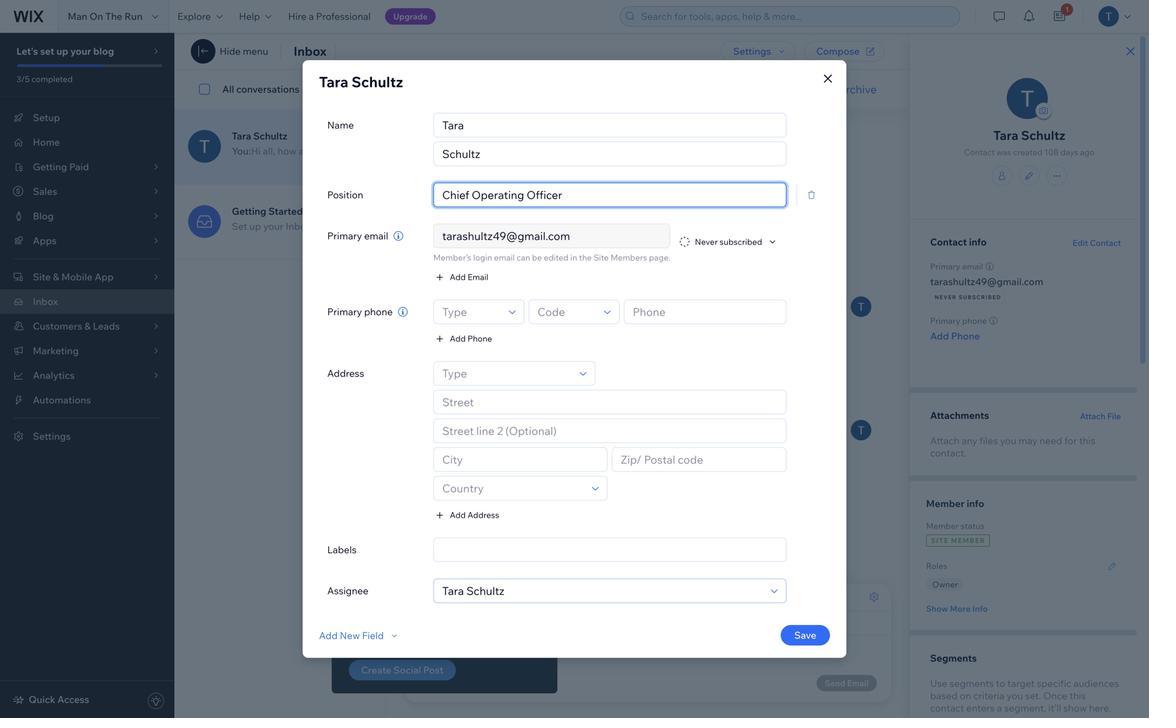 Task type: describe. For each thing, give the bounding box(es) containing it.
add email
[[450, 272, 488, 282]]

108
[[1044, 147, 1059, 157]]

1 horizontal spatial add phone
[[930, 330, 980, 342]]

member's
[[433, 252, 471, 263]]

on
[[90, 10, 103, 22]]

what
[[488, 271, 510, 282]]

hire
[[288, 10, 307, 22]]

Country field
[[438, 477, 588, 500]]

you inside the tara schultz you: hi all, how are you doing?
[[315, 145, 332, 157]]

0 horizontal spatial in
[[570, 252, 577, 263]]

members
[[611, 252, 647, 263]]

edit
[[1073, 238, 1088, 248]]

enters
[[966, 702, 995, 714]]

1 type field from the top
[[438, 300, 505, 324]]

2 vertical spatial member
[[951, 536, 985, 545]]

save button
[[781, 625, 830, 646]]

this inside attach any files you may need for this contact.
[[1079, 435, 1096, 447]]

are inside my site 1 sent you a new message hi all, how are you doing?
[[509, 378, 523, 390]]

grow
[[440, 595, 463, 607]]

a inside use segments to target specific audiences based on criteria you set. once this contact enters a segment, it'll show here.
[[997, 702, 1002, 714]]

getting
[[590, 257, 623, 269]]

sent for how
[[499, 362, 516, 372]]

your for message
[[465, 595, 486, 607]]

a inside my site 1 sent you a new message hi, you rock! thanks for setting up the meeting. best, t😂 hey first name, thanks for getting in touch. our team will contact you soon, let us know what we can do for you.
[[535, 159, 539, 169]]

up inside my site 1 sent you a new message hi, you rock! thanks for setting up the meeting. best, t😂 hey first name, thanks for getting in touch. our team will contact you soon, let us know what we can do for you.
[[544, 202, 555, 214]]

contact inside use segments to target specific audiences based on criteria you set. once this contact enters a segment, it'll show here.
[[930, 702, 964, 714]]

all, inside my site 1 sent you a new message hi all, how are you doing?
[[473, 378, 486, 390]]

1 horizontal spatial phone
[[951, 330, 980, 342]]

you
[[436, 570, 454, 579]]

you.
[[574, 271, 592, 282]]

1 horizontal spatial phone
[[962, 316, 987, 326]]

10:30
[[654, 128, 675, 136]]

edit contact
[[1073, 238, 1121, 248]]

now
[[417, 595, 438, 607]]

schultz for tara schultz contact was created 108 days ago
[[1021, 128, 1065, 143]]

archive link
[[838, 82, 877, 96]]

0 vertical spatial can
[[517, 252, 530, 263]]

files image
[[483, 675, 499, 692]]

segments
[[950, 677, 994, 689]]

schultz for tara schultz you: hi all, how are you doing?
[[253, 130, 287, 142]]

thanks
[[544, 257, 573, 269]]

0 horizontal spatial primary phone
[[327, 306, 393, 318]]

add down tarashultz49@gmail.com never subscribed
[[930, 330, 949, 342]]

member status site member
[[926, 521, 985, 545]]

access
[[57, 694, 89, 706]]

tara for tara schultz you: hi all, how are you doing?
[[232, 130, 251, 142]]

hi inside my site 1 sent you a new message hi all, how are you doing?
[[462, 378, 471, 390]]

0 horizontal spatial add phone button
[[433, 332, 492, 345]]

message for doing?
[[559, 362, 594, 372]]

hi,
[[462, 175, 474, 187]]

posts
[[486, 624, 511, 636]]

our
[[665, 257, 682, 269]]

1 vertical spatial primary email
[[930, 261, 983, 272]]

sent for rock!
[[499, 159, 516, 169]]

never inside never subscribed "button"
[[695, 237, 718, 247]]

site inside member status site member
[[931, 536, 949, 545]]

City field
[[438, 448, 603, 471]]

contact info
[[930, 236, 987, 248]]

blog
[[93, 45, 114, 57]]

info for member info
[[967, 498, 984, 510]]

let's
[[16, 45, 38, 57]]

share
[[400, 624, 424, 636]]

your for getting
[[263, 220, 283, 232]]

hey
[[462, 257, 479, 269]]

automations
[[33, 394, 91, 406]]

post
[[423, 664, 443, 676]]

set.
[[1025, 690, 1041, 702]]

page.
[[649, 252, 670, 263]]

Phone field
[[629, 300, 782, 324]]

Position field
[[438, 183, 782, 207]]

1 horizontal spatial the
[[579, 252, 592, 263]]

do
[[545, 271, 557, 282]]

upgrade button
[[385, 8, 436, 25]]

0 horizontal spatial email
[[364, 230, 388, 242]]

automations link
[[0, 388, 174, 412]]

setting
[[510, 202, 541, 214]]

segments
[[930, 652, 977, 664]]

this inside use segments to target specific audiences based on criteria you set. once this contact enters a segment, it'll show here.
[[1070, 690, 1086, 702]]

message for message sent! now grow your audience with a social post.
[[349, 595, 390, 607]]

all conversations
[[222, 83, 299, 95]]

you:
[[232, 145, 251, 157]]

owner
[[932, 579, 958, 590]]

need
[[1040, 435, 1062, 447]]

professional
[[316, 10, 371, 22]]

you inside attach any files you may need for this contact.
[[1000, 435, 1016, 447]]

First name field
[[438, 114, 782, 137]]

how inside the tara schultz you: hi all, how are you doing?
[[278, 145, 296, 157]]

compose
[[816, 45, 860, 57]]

run
[[124, 10, 143, 22]]

address inside add address button
[[468, 510, 499, 520]]

it'll
[[1048, 702, 1061, 714]]

1 horizontal spatial email
[[494, 252, 515, 263]]

1 for hi, you rock! thanks for setting up the meeting. best, t😂 hey first name, thanks for getting in touch. our team will contact you soon, let us know what we can do for you.
[[493, 159, 498, 169]]

doing? inside my site 1 sent you a new message hi all, how are you doing?
[[544, 378, 575, 390]]

meeting.
[[574, 202, 614, 214]]

doing? inside the tara schultz you: hi all, how are you doing?
[[334, 145, 365, 157]]

inbox inside getting started set up your inbox
[[286, 220, 311, 232]]

for
[[418, 570, 434, 579]]

audience
[[488, 595, 530, 607]]

chat messages log
[[386, 109, 909, 584]]

add left new
[[319, 629, 338, 641]]

my for hi
[[462, 362, 474, 372]]

create for create and share eye-catching posts on facebook & instagram.
[[349, 624, 379, 636]]

Street field
[[438, 391, 782, 414]]

all
[[222, 83, 234, 95]]

my for hi,
[[462, 159, 474, 169]]

up inside sidebar element
[[56, 45, 68, 57]]

tara schultz image
[[851, 420, 871, 440]]

post.
[[407, 607, 431, 619]]

Street line 2 (Optional) field
[[438, 419, 782, 443]]

a inside my site 1 sent you a new message hi all, how are you doing?
[[535, 362, 539, 372]]

hide menu button down help
[[220, 45, 268, 57]]

new for setting
[[541, 159, 557, 169]]

settings inside sidebar element
[[33, 430, 71, 442]]

hide menu
[[220, 45, 268, 57]]

0 horizontal spatial phone
[[468, 333, 492, 344]]

help
[[239, 10, 260, 22]]

Last name field
[[438, 142, 782, 166]]

0 vertical spatial primary email
[[327, 230, 388, 242]]

getting
[[232, 205, 266, 217]]

here.
[[1089, 702, 1111, 714]]

my site 1 sent you a new message hi, you rock! thanks for setting up the meeting. best, t😂 hey first name, thanks for getting in touch. our team will contact you soon, let us know what we can do for you.
[[462, 159, 831, 282]]

tara schultz you: hi all, how are you doing?
[[232, 130, 365, 157]]

contact inside button
[[1090, 238, 1121, 248]]

quick
[[29, 694, 55, 706]]

message for setting
[[559, 159, 594, 169]]

a inside hire a professional 'link'
[[309, 10, 314, 22]]

1 horizontal spatial tarashultz49@gmail.com
[[930, 276, 1043, 288]]

Search for tools, apps, help & more... field
[[637, 7, 956, 26]]

edited
[[544, 252, 569, 263]]

show
[[926, 604, 948, 614]]

info for contact info
[[969, 236, 987, 248]]

attach any files you may need for this contact.
[[930, 435, 1096, 459]]

add for add address button
[[450, 510, 466, 520]]

explore
[[177, 10, 211, 22]]

never subscribed
[[695, 237, 762, 247]]

t😂
[[462, 243, 477, 255]]

you inside use segments to target specific audiences based on criteria you set. once this contact enters a segment, it'll show here.
[[1007, 690, 1023, 702]]

hire a professional
[[288, 10, 371, 22]]

attach file
[[1080, 411, 1121, 421]]

files
[[980, 435, 998, 447]]

and
[[381, 624, 398, 636]]

1 horizontal spatial primary phone
[[930, 316, 987, 326]]

2 type field from the top
[[438, 362, 576, 385]]

social
[[378, 607, 405, 619]]

for up you.
[[576, 257, 588, 269]]

created
[[1013, 147, 1043, 157]]

let
[[807, 257, 818, 269]]

suggested
[[367, 570, 415, 579]]

hide menu button up all on the top
[[191, 39, 268, 64]]

name
[[327, 119, 354, 131]]

set
[[40, 45, 54, 57]]

contact.
[[930, 447, 966, 459]]



Task type: locate. For each thing, give the bounding box(es) containing it.
1 horizontal spatial how
[[488, 378, 507, 390]]

0 vertical spatial the
[[557, 202, 572, 214]]

emojis image
[[460, 675, 477, 692]]

2 vertical spatial inbox
[[33, 295, 58, 307]]

1 vertical spatial create
[[361, 664, 391, 676]]

in right edited
[[570, 252, 577, 263]]

add phone button down tarashultz49@gmail.com never subscribed
[[930, 330, 980, 342]]

3/5 completed
[[16, 74, 73, 84]]

tara for tara schultz
[[319, 73, 348, 91]]

1 vertical spatial inbox
[[286, 220, 311, 232]]

1 horizontal spatial add phone button
[[930, 330, 980, 342]]

all,
[[263, 145, 275, 157], [473, 378, 486, 390]]

tara inside tara schultz contact was created 108 days ago
[[993, 128, 1018, 143]]

1 vertical spatial never
[[935, 294, 957, 301]]

tara up you:
[[232, 130, 251, 142]]

up right "set"
[[249, 220, 261, 232]]

may
[[1019, 435, 1037, 447]]

doing? down name
[[334, 145, 365, 157]]

1 vertical spatial your
[[263, 220, 283, 232]]

add address
[[450, 510, 499, 520]]

inbox
[[294, 43, 327, 59], [286, 220, 311, 232], [33, 295, 58, 307]]

1 horizontal spatial are
[[509, 378, 523, 390]]

show more info
[[926, 604, 988, 614]]

hide
[[220, 45, 241, 57]]

1 vertical spatial attach
[[930, 435, 960, 447]]

new for doing?
[[541, 362, 557, 372]]

phone up my site 1 sent you a new message hi all, how are you doing?
[[468, 333, 492, 344]]

best,
[[462, 229, 484, 241]]

Code field
[[533, 300, 600, 324]]

the left meeting.
[[557, 202, 572, 214]]

are inside the tara schultz you: hi all, how are you doing?
[[299, 145, 313, 157]]

subscribed inside "button"
[[720, 237, 762, 247]]

based
[[930, 690, 958, 702]]

1 vertical spatial 1
[[493, 159, 498, 169]]

a down criteria
[[997, 702, 1002, 714]]

subscribed
[[720, 237, 762, 247], [959, 294, 1001, 301]]

instagram.
[[403, 637, 451, 649]]

2 new from the top
[[541, 362, 557, 372]]

catching
[[445, 624, 484, 636]]

contact inside tara schultz contact was created 108 days ago
[[964, 147, 995, 157]]

contact down never subscribed
[[726, 257, 760, 269]]

know
[[462, 271, 486, 282]]

sent inside my site 1 sent you a new message hi, you rock! thanks for setting up the meeting. best, t😂 hey first name, thanks for getting in touch. our team will contact you soon, let us know what we can do for you.
[[499, 159, 516, 169]]

on inside use segments to target specific audiences based on criteria you set. once this contact enters a segment, it'll show here.
[[960, 690, 971, 702]]

1 vertical spatial this
[[1070, 690, 1086, 702]]

target
[[1007, 677, 1035, 689]]

can left be
[[517, 252, 530, 263]]

message up position field
[[559, 159, 594, 169]]

1 inside my site 1 sent you a new message hi, you rock! thanks for setting up the meeting. best, t😂 hey first name, thanks for getting in touch. our team will contact you soon, let us know what we can do for you.
[[493, 159, 498, 169]]

can inside my site 1 sent you a new message hi, you rock! thanks for setting up the meeting. best, t😂 hey first name, thanks for getting in touch. our team will contact you soon, let us know what we can do for you.
[[527, 271, 543, 282]]

0 vertical spatial hi
[[251, 145, 261, 157]]

can left do
[[527, 271, 543, 282]]

add
[[450, 272, 466, 282], [930, 330, 949, 342], [450, 333, 466, 344], [450, 510, 466, 520], [319, 629, 338, 641]]

segment,
[[1004, 702, 1046, 714]]

add phone button
[[930, 330, 980, 342], [433, 332, 492, 345]]

never inside tarashultz49@gmail.com never subscribed
[[935, 294, 957, 301]]

site inside my site 1 sent you a new message hi all, how are you doing?
[[476, 362, 492, 372]]

new down code "field"
[[541, 362, 557, 372]]

1 horizontal spatial address
[[468, 510, 499, 520]]

add up 'you'
[[450, 510, 466, 520]]

1 vertical spatial info
[[967, 498, 984, 510]]

up right set
[[56, 45, 68, 57]]

0 horizontal spatial add phone
[[450, 333, 492, 344]]

member up member status site member
[[926, 498, 965, 510]]

1 horizontal spatial never
[[935, 294, 957, 301]]

0 vertical spatial new
[[541, 159, 557, 169]]

roles
[[926, 561, 947, 571]]

for inside attach any files you may need for this contact.
[[1064, 435, 1077, 447]]

0 vertical spatial address
[[327, 367, 364, 379]]

your inside sidebar element
[[70, 45, 91, 57]]

primary email
[[327, 230, 388, 242], [930, 261, 983, 272]]

schultz inside the tara schultz you: hi all, how are you doing?
[[253, 130, 287, 142]]

add down add email button
[[450, 333, 466, 344]]

0 horizontal spatial address
[[327, 367, 364, 379]]

settings
[[733, 45, 771, 57], [33, 430, 71, 442]]

rock!
[[494, 175, 516, 187]]

1 for hi all, how are you doing?
[[493, 362, 498, 372]]

started
[[268, 205, 303, 217]]

menu
[[243, 45, 268, 57]]

1 inside button
[[1065, 5, 1069, 14]]

create up facebook
[[349, 624, 379, 636]]

create inside button
[[361, 664, 391, 676]]

1 horizontal spatial hi
[[462, 378, 471, 390]]

0 vertical spatial subscribed
[[720, 237, 762, 247]]

attach for attach file
[[1080, 411, 1106, 421]]

conversations
[[236, 83, 299, 95]]

for right do
[[559, 271, 571, 282]]

message for message via:
[[417, 591, 458, 603]]

subscribed down contact info
[[959, 294, 1001, 301]]

1 horizontal spatial all,
[[473, 378, 486, 390]]

0 horizontal spatial primary email
[[327, 230, 388, 242]]

specific
[[1037, 677, 1071, 689]]

how
[[278, 145, 296, 157], [488, 378, 507, 390]]

tara schultz image
[[1007, 78, 1048, 119], [402, 79, 423, 100], [188, 130, 221, 163], [851, 297, 871, 317]]

this down attach file
[[1079, 435, 1096, 447]]

was
[[997, 147, 1011, 157]]

once
[[1043, 690, 1067, 702]]

a down code "field"
[[535, 362, 539, 372]]

my
[[462, 159, 474, 169], [462, 362, 474, 372]]

Zip/ Postal code field
[[617, 448, 782, 471]]

attachments
[[930, 409, 989, 421]]

hi inside the tara schultz you: hi all, how are you doing?
[[251, 145, 261, 157]]

1 vertical spatial new
[[541, 362, 557, 372]]

None checkbox
[[192, 81, 222, 97]]

use
[[930, 677, 947, 689]]

tara up name
[[319, 73, 348, 91]]

up inside getting started set up your inbox
[[249, 220, 261, 232]]

email inside add email button
[[468, 272, 488, 282]]

0 horizontal spatial on
[[513, 624, 525, 636]]

on right posts
[[513, 624, 525, 636]]

2 horizontal spatial your
[[465, 595, 486, 607]]

contact down based at the right
[[930, 702, 964, 714]]

upgrade
[[393, 11, 428, 22]]

tara up was
[[993, 128, 1018, 143]]

sent inside my site 1 sent you a new message hi all, how are you doing?
[[499, 362, 516, 372]]

contact right edit
[[1090, 238, 1121, 248]]

0 horizontal spatial attach
[[930, 435, 960, 447]]

settings down automations
[[33, 430, 71, 442]]

1 my from the top
[[462, 159, 474, 169]]

email down hey
[[468, 272, 488, 282]]

field
[[362, 629, 384, 641]]

up right setting
[[544, 202, 555, 214]]

your left blog
[[70, 45, 91, 57]]

show
[[1063, 702, 1087, 714]]

message inside message sent! now grow your audience with a social post.
[[349, 595, 390, 607]]

0 horizontal spatial settings
[[33, 430, 71, 442]]

your down started
[[263, 220, 283, 232]]

on down segments
[[960, 690, 971, 702]]

1 vertical spatial address
[[468, 510, 499, 520]]

0 horizontal spatial tara
[[232, 130, 251, 142]]

hire a professional link
[[280, 0, 379, 33]]

on inside create and share eye-catching posts on facebook & instagram.
[[513, 624, 525, 636]]

getting started image
[[188, 205, 221, 238]]

my inside my site 1 sent you a new message hi, you rock! thanks for setting up the meeting. best, t😂 hey first name, thanks for getting in touch. our team will contact you soon, let us know what we can do for you.
[[462, 159, 474, 169]]

schultz for tara schultz
[[352, 73, 403, 91]]

tara inside the tara schultz you: hi all, how are you doing?
[[232, 130, 251, 142]]

archive
[[838, 82, 877, 96]]

Type field
[[438, 300, 505, 324], [438, 362, 576, 385]]

help button
[[231, 0, 280, 33]]

settings inside button
[[733, 45, 771, 57]]

0 vertical spatial never
[[695, 237, 718, 247]]

create
[[349, 624, 379, 636], [361, 664, 391, 676]]

1 inside my site 1 sent you a new message hi all, how are you doing?
[[493, 362, 498, 372]]

use segments to target specific audiences based on criteria you set. once this contact enters a segment, it'll show here.
[[930, 677, 1119, 714]]

add new field
[[319, 629, 384, 641]]

1 vertical spatial tarashultz49@gmail.com
[[547, 591, 659, 603]]

create social post
[[361, 664, 443, 676]]

email
[[468, 272, 488, 282], [479, 295, 500, 305], [479, 402, 500, 412], [477, 591, 502, 603]]

0 horizontal spatial message
[[349, 595, 390, 607]]

schultz inside tara schultz contact was created 108 days ago
[[1021, 128, 1065, 143]]

1 new from the top
[[541, 159, 557, 169]]

message up with
[[349, 595, 390, 607]]

tarashultz49@gmail.com
[[930, 276, 1043, 288], [547, 591, 659, 603]]

tara schultz
[[319, 73, 403, 91]]

0 horizontal spatial contact
[[726, 257, 760, 269]]

1 vertical spatial are
[[509, 378, 523, 390]]

contact inside my site 1 sent you a new message hi, you rock! thanks for setting up the meeting. best, t😂 hey first name, thanks for getting in touch. our team will contact you soon, let us know what we can do for you.
[[726, 257, 760, 269]]

member down member info
[[926, 521, 959, 531]]

member's login email can be edited in the site members page.
[[433, 252, 670, 263]]

1 vertical spatial the
[[579, 252, 592, 263]]

2 vertical spatial your
[[465, 595, 486, 607]]

2 vertical spatial 1
[[493, 362, 498, 372]]

contact
[[964, 147, 995, 157], [930, 236, 967, 248], [1090, 238, 1121, 248]]

1 vertical spatial my
[[462, 362, 474, 372]]

sent!
[[392, 595, 415, 607]]

your inside message sent! now grow your audience with a social post.
[[465, 595, 486, 607]]

2 horizontal spatial email
[[962, 261, 983, 272]]

never down contact info
[[935, 294, 957, 301]]

quick access
[[29, 694, 89, 706]]

member down status
[[951, 536, 985, 545]]

schultz down "conversations"
[[253, 130, 287, 142]]

0 vertical spatial all,
[[263, 145, 275, 157]]

add phone down tarashultz49@gmail.com never subscribed
[[930, 330, 980, 342]]

Type your message. Hit enter to submit. text field
[[415, 646, 880, 661]]

1 horizontal spatial your
[[263, 220, 283, 232]]

tara schultz image inside chat messages log
[[851, 297, 871, 317]]

email right via:
[[477, 591, 502, 603]]

2 sent from the top
[[499, 362, 516, 372]]

member for member status site member
[[926, 521, 959, 531]]

to: tarashultz49@gmail.com
[[532, 591, 659, 603]]

never
[[695, 237, 718, 247], [935, 294, 957, 301]]

for right the need
[[1064, 435, 1077, 447]]

will
[[709, 257, 724, 269]]

email down my site 1 sent you a new message hi all, how are you doing?
[[479, 402, 500, 412]]

a right hire
[[309, 10, 314, 22]]

setup
[[33, 111, 60, 123]]

first
[[482, 257, 509, 269]]

site inside my site 1 sent you a new message hi, you rock! thanks for setting up the meeting. best, t😂 hey first name, thanks for getting in touch. our team will contact you soon, let us know what we can do for you.
[[476, 159, 492, 169]]

set
[[232, 220, 247, 232]]

saved replies image
[[415, 675, 432, 692]]

inbox link
[[0, 289, 174, 314]]

attach inside button
[[1080, 411, 1106, 421]]

primary email down contact info
[[930, 261, 983, 272]]

2 message from the top
[[559, 362, 594, 372]]

2 vertical spatial up
[[249, 220, 261, 232]]

doing? up street "field" in the bottom of the page
[[544, 378, 575, 390]]

this up 'show'
[[1070, 690, 1086, 702]]

0 horizontal spatial subscribed
[[720, 237, 762, 247]]

info up status
[[967, 498, 984, 510]]

the up you.
[[579, 252, 592, 263]]

create down facebook
[[361, 664, 391, 676]]

1 vertical spatial message
[[559, 362, 594, 372]]

1 vertical spatial how
[[488, 378, 507, 390]]

how inside my site 1 sent you a new message hi all, how are you doing?
[[488, 378, 507, 390]]

message down 'you'
[[417, 591, 458, 603]]

the
[[105, 10, 122, 22]]

0 horizontal spatial up
[[56, 45, 68, 57]]

compose button
[[804, 41, 884, 62]]

attach inside attach any files you may need for this contact.
[[930, 435, 960, 447]]

1 horizontal spatial contact
[[930, 702, 964, 714]]

audiences
[[1074, 677, 1119, 689]]

1 horizontal spatial schultz
[[352, 73, 403, 91]]

1 horizontal spatial message
[[417, 591, 458, 603]]

2 horizontal spatial schultz
[[1021, 128, 1065, 143]]

0 horizontal spatial schultz
[[253, 130, 287, 142]]

1 message from the top
[[559, 159, 594, 169]]

0 vertical spatial contact
[[726, 257, 760, 269]]

1 horizontal spatial attach
[[1080, 411, 1106, 421]]

suggested for you
[[367, 570, 454, 579]]

add for add email button
[[450, 272, 466, 282]]

0 vertical spatial info
[[969, 236, 987, 248]]

phone
[[951, 330, 980, 342], [468, 333, 492, 344]]

0 vertical spatial your
[[70, 45, 91, 57]]

attach left file
[[1080, 411, 1106, 421]]

message
[[559, 159, 594, 169], [559, 362, 594, 372]]

man on the run
[[68, 10, 143, 22]]

member for member info
[[926, 498, 965, 510]]

never up will
[[695, 237, 718, 247]]

my inside my site 1 sent you a new message hi all, how are you doing?
[[462, 362, 474, 372]]

primary email down position
[[327, 230, 388, 242]]

0 vertical spatial 1
[[1065, 5, 1069, 14]]

tarashultz49@gmail.com right to: at the bottom left
[[547, 591, 659, 603]]

1 horizontal spatial settings
[[733, 45, 771, 57]]

1 horizontal spatial tara
[[319, 73, 348, 91]]

1 sent from the top
[[499, 159, 516, 169]]

0 vertical spatial my
[[462, 159, 474, 169]]

home link
[[0, 130, 174, 155]]

2 my from the top
[[462, 362, 474, 372]]

new inside my site 1 sent you a new message hi, you rock! thanks for setting up the meeting. best, t😂 hey first name, thanks for getting in touch. our team will contact you soon, let us know what we can do for you.
[[541, 159, 557, 169]]

for left setting
[[496, 202, 508, 214]]

days
[[1060, 147, 1078, 157]]

create for create social post
[[361, 664, 391, 676]]

in left the touch.
[[625, 257, 633, 269]]

2 horizontal spatial up
[[544, 202, 555, 214]]

1 horizontal spatial primary email
[[930, 261, 983, 272]]

1 horizontal spatial up
[[249, 220, 261, 232]]

1 vertical spatial subscribed
[[959, 294, 1001, 301]]

None field
[[446, 538, 782, 562], [438, 579, 767, 603], [458, 617, 880, 629], [446, 538, 782, 562], [438, 579, 767, 603], [458, 617, 880, 629]]

0 vertical spatial on
[[513, 624, 525, 636]]

2 horizontal spatial tara
[[993, 128, 1018, 143]]

1 vertical spatial on
[[960, 690, 971, 702]]

a up setting
[[535, 159, 539, 169]]

a right with
[[371, 607, 376, 619]]

0 horizontal spatial your
[[70, 45, 91, 57]]

1 vertical spatial doing?
[[544, 378, 575, 390]]

settings down search for tools, apps, help & more... field
[[733, 45, 771, 57]]

&
[[395, 637, 401, 649]]

1 horizontal spatial in
[[625, 257, 633, 269]]

attach for attach any files you may need for this contact.
[[930, 435, 960, 447]]

subscribed inside tarashultz49@gmail.com never subscribed
[[959, 294, 1001, 301]]

settings button
[[721, 41, 796, 62]]

1 horizontal spatial on
[[960, 690, 971, 702]]

0 vertical spatial type field
[[438, 300, 505, 324]]

add address button
[[433, 509, 499, 521]]

info
[[972, 604, 988, 614]]

your inside getting started set up your inbox
[[263, 220, 283, 232]]

0 horizontal spatial all,
[[263, 145, 275, 157]]

info up tarashultz49@gmail.com never subscribed
[[969, 236, 987, 248]]

inbox inside "link"
[[33, 295, 58, 307]]

message inside my site 1 sent you a new message hi all, how are you doing?
[[559, 362, 594, 372]]

tara for tara schultz contact was created 108 days ago
[[993, 128, 1018, 143]]

contact left was
[[964, 147, 995, 157]]

attach up contact.
[[930, 435, 960, 447]]

site
[[476, 159, 492, 169], [594, 252, 609, 263], [476, 362, 492, 372], [931, 536, 949, 545]]

1 vertical spatial sent
[[499, 362, 516, 372]]

create inside create and share eye-catching posts on facebook & instagram.
[[349, 624, 379, 636]]

a inside message sent! now grow your audience with a social post.
[[371, 607, 376, 619]]

in inside my site 1 sent you a new message hi, you rock! thanks for setting up the meeting. best, t😂 hey first name, thanks for getting in touch. our team will contact you soon, let us know what we can do for you.
[[625, 257, 633, 269]]

add down hey
[[450, 272, 466, 282]]

1 vertical spatial all,
[[473, 378, 486, 390]]

0 vertical spatial this
[[1079, 435, 1096, 447]]

your right grow
[[465, 595, 486, 607]]

add phone button down add email button
[[433, 332, 492, 345]]

message up street "field" in the bottom of the page
[[559, 362, 594, 372]]

message inside my site 1 sent you a new message hi, you rock! thanks for setting up the meeting. best, t😂 hey first name, thanks for getting in touch. our team will contact you soon, let us know what we can do for you.
[[559, 159, 594, 169]]

facebook
[[349, 637, 393, 649]]

attach file button
[[1080, 410, 1121, 422]]

all, inside the tara schultz you: hi all, how are you doing?
[[263, 145, 275, 157]]

add phone down the add email
[[450, 333, 492, 344]]

new inside my site 1 sent you a new message hi all, how are you doing?
[[541, 362, 557, 372]]

1 vertical spatial can
[[527, 271, 543, 282]]

1 vertical spatial up
[[544, 202, 555, 214]]

email inside email button
[[477, 591, 502, 603]]

sidebar element
[[0, 33, 174, 718]]

11/20/2023,
[[605, 128, 652, 136]]

phone down tarashultz49@gmail.com never subscribed
[[951, 330, 980, 342]]

can
[[517, 252, 530, 263], [527, 271, 543, 282]]

add phone inside button
[[450, 333, 492, 344]]

new
[[541, 159, 557, 169], [541, 362, 557, 372]]

schultz up name
[[352, 73, 403, 91]]

0 horizontal spatial are
[[299, 145, 313, 157]]

1 vertical spatial contact
[[930, 702, 964, 714]]

0 vertical spatial settings
[[733, 45, 771, 57]]

0 horizontal spatial hi
[[251, 145, 261, 157]]

new up setting
[[541, 159, 557, 169]]

0 horizontal spatial phone
[[364, 306, 393, 318]]

email down what
[[479, 295, 500, 305]]

0 vertical spatial are
[[299, 145, 313, 157]]

schultz up the 108
[[1021, 128, 1065, 143]]

tara schultz contact was created 108 days ago
[[964, 128, 1095, 157]]

edit contact button
[[1073, 237, 1121, 249]]

Email field
[[438, 224, 666, 248]]

0 vertical spatial inbox
[[294, 43, 327, 59]]

add for leftmost add phone button
[[450, 333, 466, 344]]

0 vertical spatial sent
[[499, 159, 516, 169]]

setup link
[[0, 105, 174, 130]]

tarashultz49@gmail.com down contact info
[[930, 276, 1043, 288]]

thanks
[[462, 202, 494, 214]]

the inside my site 1 sent you a new message hi, you rock! thanks for setting up the meeting. best, t😂 hey first name, thanks for getting in touch. our team will contact you soon, let us know what we can do for you.
[[557, 202, 572, 214]]

1 vertical spatial hi
[[462, 378, 471, 390]]

contact up tarashultz49@gmail.com never subscribed
[[930, 236, 967, 248]]

subscribed up will
[[720, 237, 762, 247]]



Task type: vqa. For each thing, say whether or not it's contained in the screenshot.
Compose "BUTTON"
yes



